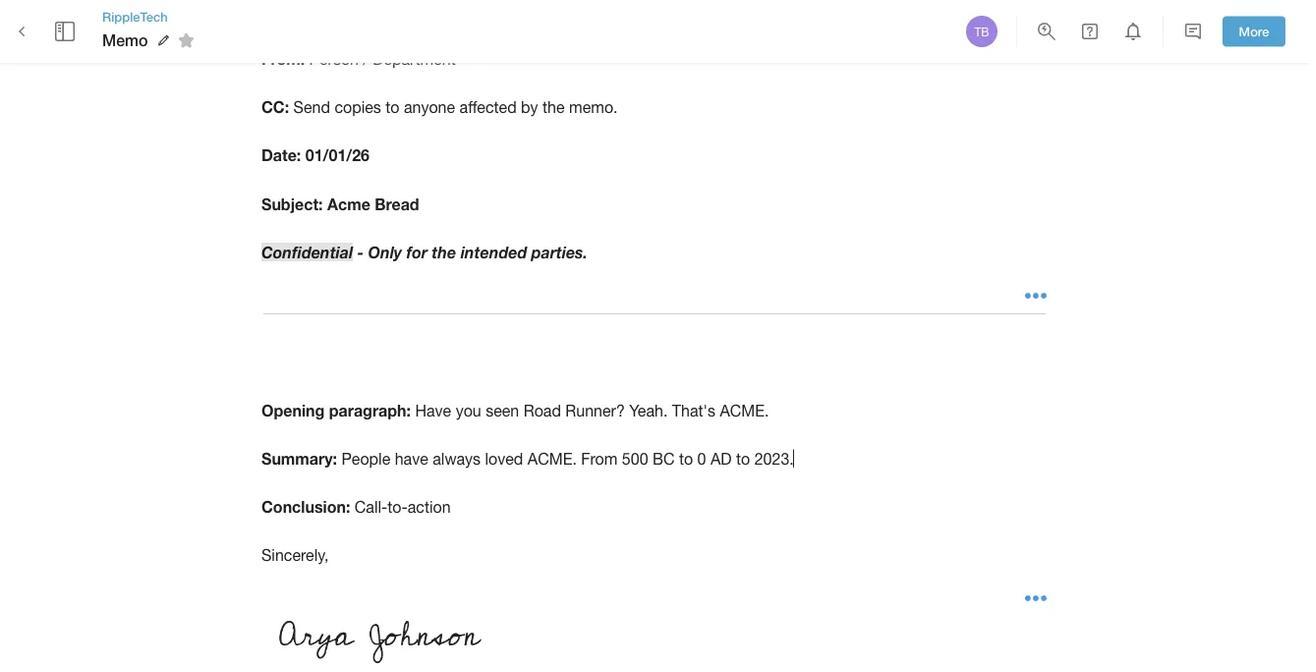 Task type: vqa. For each thing, say whether or not it's contained in the screenshot.
👉banners
no



Task type: describe. For each thing, give the bounding box(es) containing it.
for
[[407, 243, 428, 262]]

seen
[[486, 402, 519, 420]]

to-
[[388, 499, 408, 517]]

cc:
[[262, 98, 289, 116]]

rippletech link
[[102, 8, 201, 26]]

copies
[[335, 98, 381, 116]]

opening paragraph: have you seen road runner? yeah. that's acme.
[[262, 401, 770, 420]]

acme. inside summary: people have always loved acme. from 500 bc to 0 ad to 2023.
[[528, 450, 577, 468]]

the inside the cc: send copies to anyone affected by the memo.
[[543, 98, 565, 116]]

send
[[294, 98, 330, 116]]

conclusion:
[[262, 498, 350, 517]]

people
[[342, 450, 391, 468]]

summary: people have always loved acme. from 500 bc to 0 ad to 2023.
[[262, 450, 794, 468]]

0 horizontal spatial the
[[432, 243, 457, 262]]

department
[[373, 50, 456, 68]]

-
[[357, 243, 364, 262]]

from
[[582, 450, 618, 468]]

/
[[363, 50, 369, 68]]

memo
[[102, 31, 148, 50]]

2 horizontal spatial to
[[737, 450, 751, 468]]

acme
[[327, 195, 371, 213]]

tb
[[975, 25, 990, 38]]

more button
[[1223, 16, 1286, 47]]

confidential - only for the intended parties.
[[262, 243, 588, 262]]

favorite image
[[175, 29, 198, 52]]

rippletech
[[102, 9, 168, 24]]

call-
[[355, 499, 388, 517]]

acme. inside opening paragraph: have you seen road runner? yeah. that's acme.
[[720, 402, 770, 420]]

summary:
[[262, 450, 337, 468]]

bc
[[653, 450, 675, 468]]

1 horizontal spatial to
[[679, 450, 693, 468]]

anyone
[[404, 98, 455, 116]]

only
[[368, 243, 402, 262]]

more
[[1240, 24, 1270, 39]]

affected
[[460, 98, 517, 116]]

cc: send copies to anyone affected by the memo.
[[262, 98, 618, 116]]

conclusion: call-to-action
[[262, 498, 451, 517]]

runner?
[[566, 402, 625, 420]]

person
[[309, 50, 359, 68]]

confidential
[[262, 243, 353, 262]]



Task type: locate. For each thing, give the bounding box(es) containing it.
loved
[[485, 450, 524, 468]]

subject: acme bread
[[262, 195, 420, 213]]

01/01/26
[[306, 146, 370, 165]]

to right copies
[[386, 98, 400, 116]]

memo.
[[569, 98, 618, 116]]

acme.
[[720, 402, 770, 420], [528, 450, 577, 468]]

to left 0
[[679, 450, 693, 468]]

to right ad
[[737, 450, 751, 468]]

from: person / department
[[262, 49, 456, 68]]

you
[[456, 402, 482, 420]]

parties.
[[532, 243, 588, 262]]

to
[[386, 98, 400, 116], [679, 450, 693, 468], [737, 450, 751, 468]]

2023.
[[755, 450, 794, 468]]

acme. left the from
[[528, 450, 577, 468]]

0
[[698, 450, 707, 468]]

the right by
[[543, 98, 565, 116]]

action
[[408, 499, 451, 517]]

to inside the cc: send copies to anyone affected by the memo.
[[386, 98, 400, 116]]

tb button
[[964, 13, 1001, 50]]

the right for
[[432, 243, 457, 262]]

have
[[415, 402, 452, 420]]

0 horizontal spatial to
[[386, 98, 400, 116]]

1 vertical spatial acme.
[[528, 450, 577, 468]]

acme. right that's
[[720, 402, 770, 420]]

date: 01/01/26
[[262, 146, 370, 165]]

always
[[433, 450, 481, 468]]

intended
[[461, 243, 527, 262]]

have
[[395, 450, 429, 468]]

1 horizontal spatial the
[[543, 98, 565, 116]]

0 horizontal spatial acme.
[[528, 450, 577, 468]]

paragraph:
[[329, 401, 411, 420]]

the
[[543, 98, 565, 116], [432, 243, 457, 262]]

1 horizontal spatial acme.
[[720, 402, 770, 420]]

500
[[622, 450, 649, 468]]

0 vertical spatial the
[[543, 98, 565, 116]]

road
[[524, 402, 561, 420]]

yeah.
[[630, 402, 668, 420]]

0 vertical spatial acme.
[[720, 402, 770, 420]]

by
[[521, 98, 539, 116]]

opening
[[262, 401, 325, 420]]

that's
[[672, 402, 716, 420]]

from:
[[262, 49, 305, 68]]

ad
[[711, 450, 732, 468]]

subject:
[[262, 195, 323, 213]]

1 vertical spatial the
[[432, 243, 457, 262]]

bread
[[375, 195, 420, 213]]

date:
[[262, 146, 301, 165]]

sincerely,
[[262, 547, 329, 565]]



